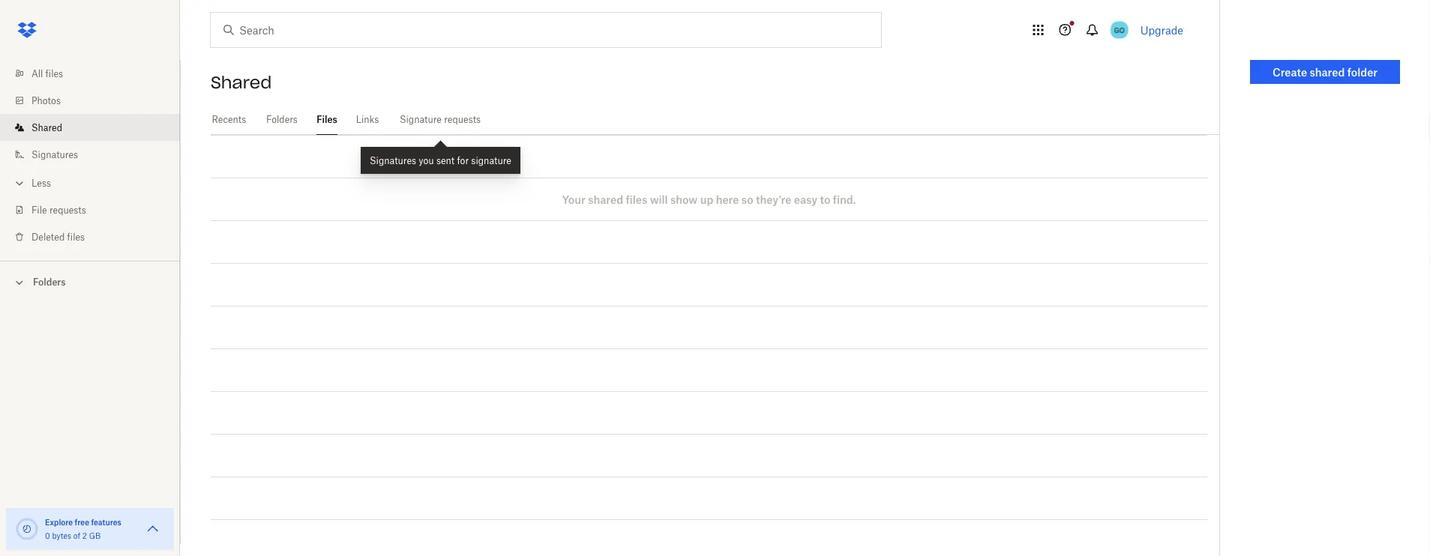 Task type: vqa. For each thing, say whether or not it's contained in the screenshot.
kb related to JPEG • 495.25 KB
no



Task type: describe. For each thing, give the bounding box(es) containing it.
signature
[[471, 155, 511, 166]]

signatures for signatures you sent for signature
[[370, 155, 416, 166]]

requests for signature requests
[[444, 114, 481, 125]]

your shared files will show up here so they're easy to find.
[[562, 193, 856, 206]]

recents link
[[211, 105, 247, 133]]

deleted files
[[32, 231, 85, 243]]

1 horizontal spatial shared
[[211, 72, 272, 93]]

files for deleted files
[[67, 231, 85, 243]]

up
[[700, 193, 714, 206]]

0
[[45, 531, 50, 541]]

so
[[742, 193, 754, 206]]

Search in folder "Dropbox" text field
[[239, 22, 851, 38]]

easy
[[794, 193, 818, 206]]

photos
[[32, 95, 61, 106]]

signatures link
[[12, 141, 180, 168]]

bytes
[[52, 531, 71, 541]]

signature
[[400, 114, 442, 125]]

here
[[716, 193, 739, 206]]

signatures you sent for signature
[[370, 155, 511, 166]]

create shared folder
[[1273, 66, 1378, 78]]

links
[[356, 114, 379, 125]]

shared for your
[[588, 193, 623, 206]]

explore free features 0 bytes of 2 gb
[[45, 518, 121, 541]]

shared list item
[[0, 114, 180, 141]]

you
[[419, 155, 434, 166]]

shared link
[[12, 114, 180, 141]]

shared inside list item
[[32, 122, 62, 133]]

your
[[562, 193, 586, 206]]

of
[[73, 531, 80, 541]]

quota usage element
[[15, 518, 39, 542]]

create shared folder button
[[1250, 60, 1400, 84]]

requests for file requests
[[49, 204, 86, 216]]

less image
[[12, 176, 27, 191]]

folders button
[[0, 271, 180, 293]]

to
[[820, 193, 831, 206]]



Task type: locate. For each thing, give the bounding box(es) containing it.
shared left folder
[[1310, 66, 1345, 78]]

tab list
[[211, 105, 1220, 135]]

will
[[650, 193, 668, 206]]

all files
[[32, 68, 63, 79]]

requests
[[444, 114, 481, 125], [49, 204, 86, 216]]

folders link
[[265, 105, 299, 133]]

shared
[[1310, 66, 1345, 78], [588, 193, 623, 206]]

they're
[[756, 193, 792, 206]]

photos link
[[12, 87, 180, 114]]

1 horizontal spatial folders
[[266, 114, 298, 125]]

requests up for
[[444, 114, 481, 125]]

all files link
[[12, 60, 180, 87]]

signature requests link
[[398, 105, 483, 133]]

0 horizontal spatial shared
[[32, 122, 62, 133]]

0 horizontal spatial requests
[[49, 204, 86, 216]]

sent
[[436, 155, 455, 166]]

folders
[[266, 114, 298, 125], [33, 277, 66, 288]]

show
[[671, 193, 698, 206]]

links link
[[356, 105, 380, 133]]

1 horizontal spatial requests
[[444, 114, 481, 125]]

files right "deleted"
[[67, 231, 85, 243]]

1 horizontal spatial signatures
[[370, 155, 416, 166]]

folders inside "link"
[[266, 114, 298, 125]]

2 vertical spatial files
[[67, 231, 85, 243]]

0 horizontal spatial shared
[[588, 193, 623, 206]]

explore
[[45, 518, 73, 527]]

file requests
[[32, 204, 86, 216]]

1 vertical spatial files
[[626, 193, 647, 206]]

0 horizontal spatial files
[[45, 68, 63, 79]]

1 vertical spatial shared
[[588, 193, 623, 206]]

files
[[317, 114, 337, 125]]

folders left files at the top of page
[[266, 114, 298, 125]]

folder
[[1348, 66, 1378, 78]]

folders inside button
[[33, 277, 66, 288]]

0 vertical spatial shared
[[1310, 66, 1345, 78]]

shared inside button
[[1310, 66, 1345, 78]]

for
[[457, 155, 469, 166]]

tab list containing recents
[[211, 105, 1220, 135]]

0 vertical spatial requests
[[444, 114, 481, 125]]

upgrade link
[[1141, 24, 1184, 36]]

files for all files
[[45, 68, 63, 79]]

deleted files link
[[12, 224, 180, 251]]

recents
[[212, 114, 246, 125]]

1 horizontal spatial shared
[[1310, 66, 1345, 78]]

shared right your
[[588, 193, 623, 206]]

go
[[1114, 25, 1125, 35]]

files right all
[[45, 68, 63, 79]]

file
[[32, 204, 47, 216]]

requests inside tab list
[[444, 114, 481, 125]]

requests inside list
[[49, 204, 86, 216]]

2 horizontal spatial files
[[626, 193, 647, 206]]

find.
[[833, 193, 856, 206]]

upgrade
[[1141, 24, 1184, 36]]

shared for create
[[1310, 66, 1345, 78]]

go button
[[1108, 18, 1132, 42]]

files
[[45, 68, 63, 79], [626, 193, 647, 206], [67, 231, 85, 243]]

0 vertical spatial shared
[[211, 72, 272, 93]]

0 horizontal spatial signatures
[[32, 149, 78, 160]]

less
[[32, 177, 51, 189]]

2
[[82, 531, 87, 541]]

1 vertical spatial folders
[[33, 277, 66, 288]]

files left "will"
[[626, 193, 647, 206]]

shared up recents link at the top left
[[211, 72, 272, 93]]

signature requests
[[400, 114, 481, 125]]

shared down photos
[[32, 122, 62, 133]]

dropbox image
[[12, 15, 42, 45]]

file requests link
[[12, 197, 180, 224]]

all
[[32, 68, 43, 79]]

files link
[[317, 105, 338, 133]]

signatures
[[32, 149, 78, 160], [370, 155, 416, 166]]

deleted
[[32, 231, 65, 243]]

0 horizontal spatial folders
[[33, 277, 66, 288]]

free
[[75, 518, 89, 527]]

folders down "deleted"
[[33, 277, 66, 288]]

signatures left you
[[370, 155, 416, 166]]

0 vertical spatial folders
[[266, 114, 298, 125]]

1 vertical spatial requests
[[49, 204, 86, 216]]

shared
[[211, 72, 272, 93], [32, 122, 62, 133]]

list
[[0, 51, 180, 261]]

requests right file
[[49, 204, 86, 216]]

gb
[[89, 531, 101, 541]]

1 vertical spatial shared
[[32, 122, 62, 133]]

signatures up 'less'
[[32, 149, 78, 160]]

0 vertical spatial files
[[45, 68, 63, 79]]

create
[[1273, 66, 1307, 78]]

signatures for signatures
[[32, 149, 78, 160]]

1 horizontal spatial files
[[67, 231, 85, 243]]

features
[[91, 518, 121, 527]]

list containing all files
[[0, 51, 180, 261]]



